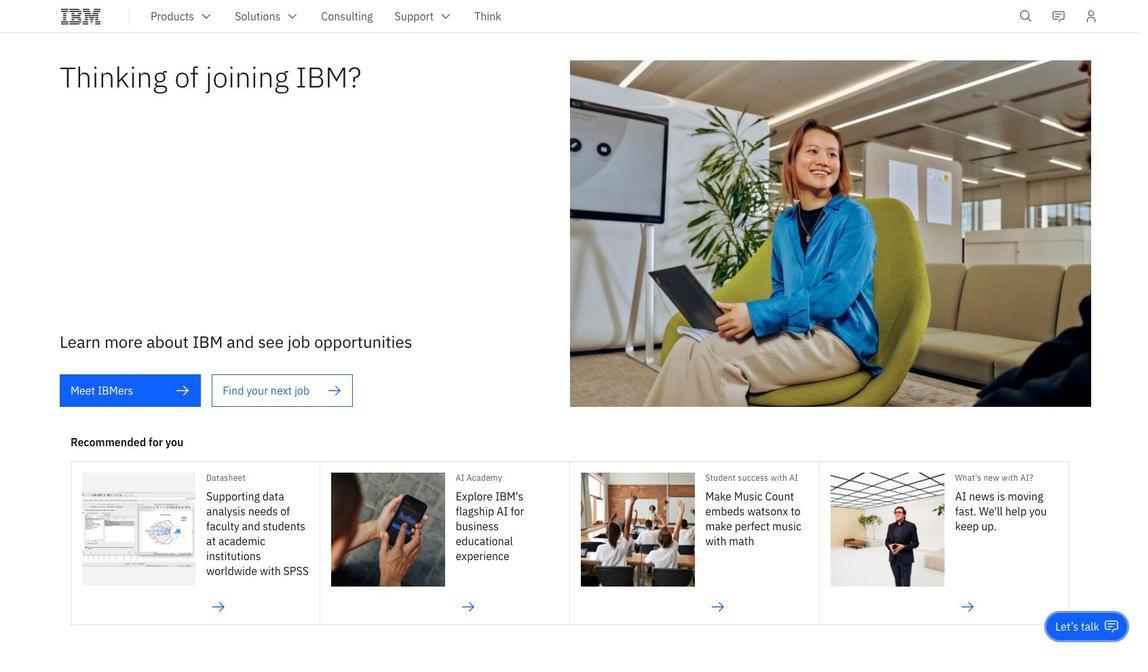 Task type: locate. For each thing, give the bounding box(es) containing it.
let's talk element
[[1056, 620, 1100, 635]]



